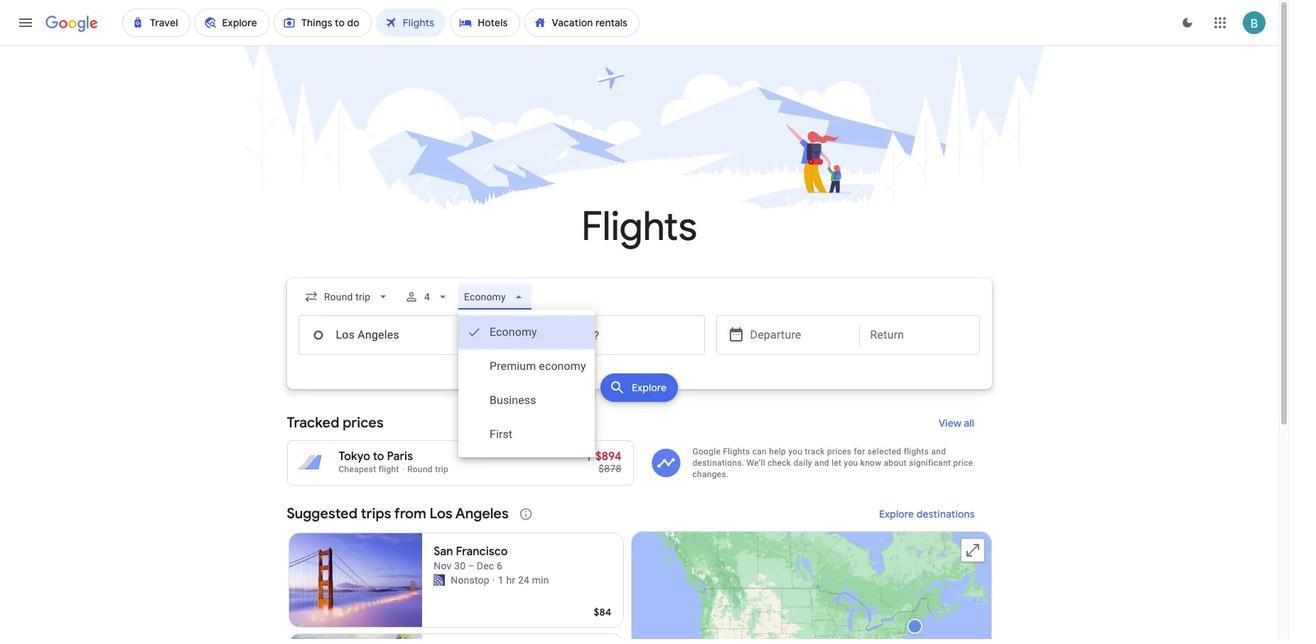 Task type: locate. For each thing, give the bounding box(es) containing it.
explore button
[[601, 374, 678, 402]]

you down "for"
[[844, 459, 859, 469]]

cheapest
[[339, 465, 376, 475]]

0 horizontal spatial prices
[[343, 415, 384, 432]]

and up significant
[[932, 447, 947, 457]]

explore
[[632, 382, 667, 395], [879, 508, 914, 521]]

destinations
[[917, 508, 975, 521]]

option
[[459, 316, 595, 350], [459, 350, 595, 384], [459, 384, 595, 418], [459, 418, 595, 452]]

flights inside google flights can help you track prices for selected flights and destinations. we'll check daily and let you know about significant price changes.
[[723, 447, 750, 457]]

suggested
[[287, 506, 358, 523]]

6
[[497, 561, 503, 572]]

main menu image
[[17, 14, 34, 31]]

Flight search field
[[276, 279, 1004, 458]]

1
[[498, 575, 504, 587]]

1 vertical spatial flights
[[723, 447, 750, 457]]

track
[[805, 447, 825, 457]]

1 horizontal spatial  image
[[493, 574, 495, 588]]

1 hr 24 min
[[498, 575, 549, 587]]

from
[[394, 506, 427, 523]]

tokyo
[[339, 450, 370, 464]]

894 US dollars text field
[[596, 450, 622, 464]]

explore destinations button
[[862, 498, 992, 532]]

0 vertical spatial flights
[[582, 202, 697, 252]]

prices up the let
[[828, 447, 852, 457]]

0 horizontal spatial and
[[815, 459, 830, 469]]

$894
[[596, 450, 622, 464]]

explore up the tracked prices region
[[632, 382, 667, 395]]

1 horizontal spatial explore
[[879, 508, 914, 521]]

explore inside suggested trips from los angeles region
[[879, 508, 914, 521]]

flight
[[379, 465, 399, 475]]

flights
[[582, 202, 697, 252], [723, 447, 750, 457]]

explore inside flight search field
[[632, 382, 667, 395]]

select your preferred seating class. list box
[[459, 310, 595, 458]]

 image left 1
[[493, 574, 495, 588]]

we'll
[[747, 459, 766, 469]]

0 vertical spatial you
[[789, 447, 803, 457]]

None text field
[[298, 316, 499, 356]]

0 vertical spatial explore
[[632, 382, 667, 395]]

1 horizontal spatial flights
[[723, 447, 750, 457]]

1 vertical spatial explore
[[879, 508, 914, 521]]

tracked prices region
[[287, 407, 992, 486]]

francisco
[[456, 545, 508, 560]]

suggested trips from los angeles
[[287, 506, 509, 523]]

round
[[408, 465, 433, 475]]

paris
[[387, 450, 413, 464]]

google flights can help you track prices for selected flights and destinations. we'll check daily and let you know about significant price changes.
[[693, 447, 974, 480]]

changes.
[[693, 470, 729, 480]]

0 horizontal spatial  image
[[402, 465, 405, 475]]

you
[[789, 447, 803, 457], [844, 459, 859, 469]]

1 horizontal spatial prices
[[828, 447, 852, 457]]

trip
[[435, 465, 449, 475]]

san
[[434, 545, 453, 560]]

to
[[373, 450, 384, 464]]

san francisco nov 30 – dec 6
[[434, 545, 508, 572]]

explore for explore
[[632, 382, 667, 395]]

$878
[[599, 464, 622, 475]]

1 vertical spatial you
[[844, 459, 859, 469]]

$84
[[594, 607, 612, 619]]

1 horizontal spatial and
[[932, 447, 947, 457]]

prices
[[343, 415, 384, 432], [828, 447, 852, 457]]

know
[[861, 459, 882, 469]]

0 horizontal spatial explore
[[632, 382, 667, 395]]

flights
[[904, 447, 930, 457]]

prices up 'tokyo'
[[343, 415, 384, 432]]

google
[[693, 447, 721, 457]]

hr
[[507, 575, 516, 587]]

and down track
[[815, 459, 830, 469]]

view all
[[940, 417, 975, 430]]

you up daily
[[789, 447, 803, 457]]

and
[[932, 447, 947, 457], [815, 459, 830, 469]]

explore left "destinations" in the bottom right of the page
[[879, 508, 914, 521]]

1 horizontal spatial you
[[844, 459, 859, 469]]

1 vertical spatial  image
[[493, 574, 495, 588]]

explore destinations
[[879, 508, 975, 521]]

0 vertical spatial  image
[[402, 465, 405, 475]]

4 option from the top
[[459, 418, 595, 452]]

None field
[[298, 284, 396, 310], [459, 284, 532, 310], [298, 284, 396, 310], [459, 284, 532, 310]]

24
[[518, 575, 530, 587]]

for
[[854, 447, 866, 457]]

 image
[[402, 465, 405, 475], [493, 574, 495, 588]]

1 vertical spatial prices
[[828, 447, 852, 457]]

selected
[[868, 447, 902, 457]]

 image down paris
[[402, 465, 405, 475]]



Task type: describe. For each thing, give the bounding box(es) containing it.
 image inside suggested trips from los angeles region
[[493, 574, 495, 588]]

round trip
[[408, 465, 449, 475]]

0 horizontal spatial flights
[[582, 202, 697, 252]]

3 option from the top
[[459, 384, 595, 418]]

tracked prices
[[287, 415, 384, 432]]

prices inside google flights can help you track prices for selected flights and destinations. we'll check daily and let you know about significant price changes.
[[828, 447, 852, 457]]

change appearance image
[[1171, 6, 1205, 40]]

destinations.
[[693, 459, 745, 469]]

 image inside the tracked prices region
[[402, 465, 405, 475]]

none text field inside flight search field
[[298, 316, 499, 356]]

Return text field
[[871, 316, 969, 355]]

878 US dollars text field
[[599, 464, 622, 475]]

0 horizontal spatial you
[[789, 447, 803, 457]]

daily
[[794, 459, 813, 469]]

united image
[[434, 575, 445, 587]]

trips
[[361, 506, 391, 523]]

Departure text field
[[751, 316, 849, 355]]

1 vertical spatial and
[[815, 459, 830, 469]]

84 US dollars text field
[[594, 607, 612, 619]]

price
[[954, 459, 974, 469]]

cheapest flight
[[339, 465, 399, 475]]

view
[[940, 417, 962, 430]]

check
[[768, 459, 792, 469]]

min
[[532, 575, 549, 587]]

4
[[424, 292, 430, 303]]

0 vertical spatial and
[[932, 447, 947, 457]]

los
[[430, 506, 453, 523]]

0 vertical spatial prices
[[343, 415, 384, 432]]

suggested trips from los angeles region
[[287, 498, 992, 640]]

tokyo to paris
[[339, 450, 413, 464]]

angeles
[[456, 506, 509, 523]]

2 option from the top
[[459, 350, 595, 384]]

nonstop
[[451, 575, 490, 587]]

explore for explore destinations
[[879, 508, 914, 521]]

significant
[[910, 459, 952, 469]]

let
[[832, 459, 842, 469]]

1 option from the top
[[459, 316, 595, 350]]

Where to? text field
[[504, 316, 705, 356]]

4 button
[[399, 280, 456, 314]]

help
[[770, 447, 787, 457]]

tracked
[[287, 415, 340, 432]]

30 – dec
[[454, 561, 494, 572]]

about
[[884, 459, 907, 469]]

all
[[965, 417, 975, 430]]

can
[[753, 447, 767, 457]]

nov
[[434, 561, 452, 572]]



Task type: vqa. For each thing, say whether or not it's contained in the screenshot.
rightmost 465
no



